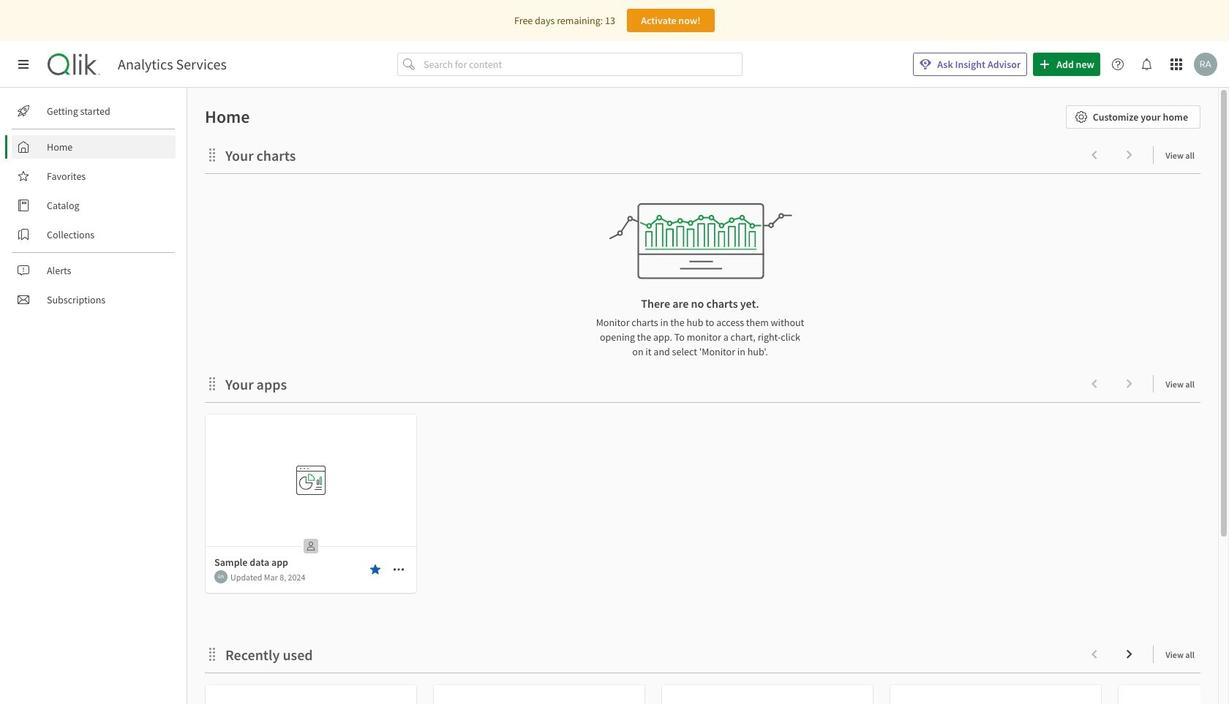 Task type: vqa. For each thing, say whether or not it's contained in the screenshot.
TOOLTIP
no



Task type: locate. For each thing, give the bounding box(es) containing it.
main content
[[181, 88, 1229, 705]]

0 vertical spatial ruby anderson image
[[1194, 53, 1218, 76]]

1 vertical spatial ruby anderson image
[[214, 571, 228, 584]]

0 horizontal spatial ruby anderson image
[[214, 571, 228, 584]]

0 vertical spatial move collection image
[[205, 147, 220, 162]]

1 move collection image from the top
[[205, 147, 220, 162]]

close sidebar menu image
[[18, 59, 29, 70]]

ruby anderson image
[[1194, 53, 1218, 76], [214, 571, 228, 584]]

Search for content text field
[[421, 53, 743, 76]]

1 vertical spatial move collection image
[[205, 376, 220, 391]]

move collection image
[[205, 147, 220, 162], [205, 376, 220, 391]]

analytics services element
[[118, 56, 227, 73]]



Task type: describe. For each thing, give the bounding box(es) containing it.
more actions image
[[393, 564, 405, 576]]

ruby anderson element
[[214, 571, 228, 584]]

navigation pane element
[[0, 94, 187, 318]]

move collection image
[[205, 647, 220, 662]]

1 horizontal spatial ruby anderson image
[[1194, 53, 1218, 76]]

remove from favorites image
[[370, 564, 381, 576]]

2 move collection image from the top
[[205, 376, 220, 391]]



